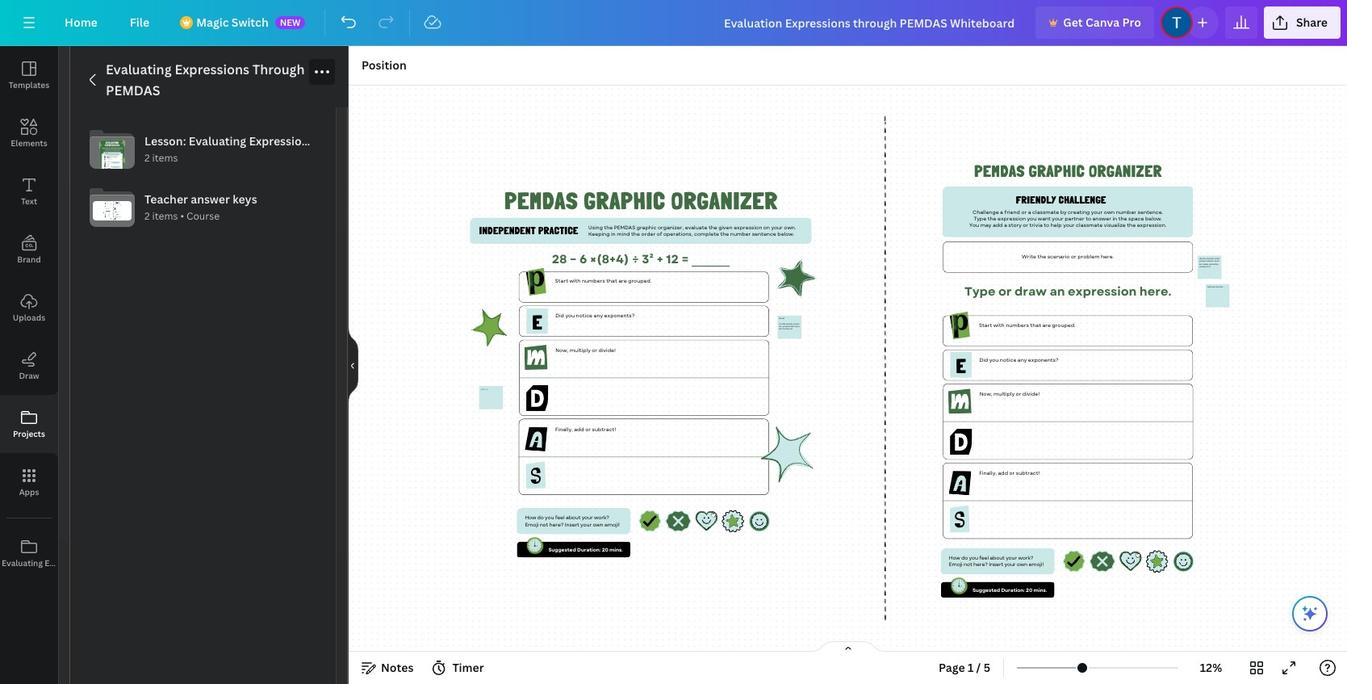 Task type: describe. For each thing, give the bounding box(es) containing it.
3²
[[642, 250, 654, 267]]

independent practice
[[479, 225, 578, 237]]

switch
[[232, 15, 269, 30]]

0 vertical spatial divide!
[[598, 346, 616, 354]]

1 vertical spatial type
[[965, 283, 996, 300]]

friendly
[[1016, 194, 1056, 206]]

expressions inside evaluating expressions through pemdas
[[175, 61, 249, 78]]

2 vertical spatial expression
[[1068, 283, 1137, 300]]

practice
[[538, 225, 578, 237]]

get
[[1064, 15, 1083, 30]]

teacher
[[145, 192, 188, 207]]

you inside challenge a friend or a classmate by creating your own number sentence. type the expression you want your partner to answer in the space below. you may add a story or trivia to help your classmate visualize the expression.
[[1027, 215, 1037, 222]]

own.
[[784, 224, 796, 231]]

partner
[[1065, 215, 1085, 222]]

the right complete
[[720, 231, 729, 238]]

keeping
[[588, 231, 610, 238]]

0 horizontal spatial did
[[555, 312, 564, 320]]

you
[[970, 222, 979, 229]]

lesson:
[[145, 134, 186, 149]]

independent
[[479, 225, 536, 237]]

notes button
[[355, 655, 420, 681]]

1 horizontal spatial start with numbers that are grouped.
[[979, 322, 1076, 329]]

order
[[641, 231, 655, 238]]

type or draw an expression here.
[[965, 283, 1172, 300]]

0 horizontal spatial exponents?
[[604, 312, 635, 320]]

magic switch
[[196, 15, 269, 30]]

0 horizontal spatial how do you feel about your work? emoji not here? insert your own emoji!
[[525, 514, 620, 528]]

×(8+4)
[[590, 250, 629, 267]]

story
[[1008, 222, 1022, 229]]

answer inside challenge a friend or a classmate by creating your own number sentence. type the expression you want your partner to answer in the space below. you may add a story or trivia to help your classmate visualize the expression.
[[1093, 215, 1112, 222]]

0 horizontal spatial how
[[525, 514, 536, 521]]

0 vertical spatial about
[[566, 514, 580, 521]]

text
[[21, 195, 37, 207]]

28 − 6 ×(8+4) ÷ 3² + 12 =
[[552, 250, 689, 267]]

0 vertical spatial are
[[618, 278, 627, 285]]

timer button
[[427, 655, 491, 681]]

0 vertical spatial suggested duration: 20 mins.
[[548, 546, 623, 554]]

1 horizontal spatial do
[[961, 554, 968, 562]]

0 horizontal spatial to
[[1044, 222, 1050, 229]]

1 vertical spatial that
[[1030, 322, 1041, 329]]

1 horizontal spatial e
[[956, 354, 967, 378]]

projects
[[13, 428, 45, 439]]

1 horizontal spatial subtract!
[[1016, 469, 1040, 477]]

1 horizontal spatial 20
[[1026, 587, 1033, 594]]

keys
[[233, 192, 257, 207]]

1 vertical spatial add
[[574, 426, 584, 433]]

share
[[1297, 15, 1328, 30]]

0 vertical spatial emoji!
[[604, 521, 620, 528]]

0 horizontal spatial do
[[537, 514, 544, 521]]

0 vertical spatial organizer
[[1089, 162, 1162, 181]]

page 1 / 5
[[939, 660, 991, 675]]

own inside challenge a friend or a classmate by creating your own number sentence. type the expression you want your partner to answer in the space below. you may add a story or trivia to help your classmate visualize the expression.
[[1104, 208, 1115, 216]]

1 horizontal spatial mins.
[[1034, 587, 1047, 594]]

0 vertical spatial did you notice any exponents?
[[555, 312, 635, 320]]

home link
[[52, 6, 110, 39]]

trivia
[[1030, 222, 1043, 229]]

1 vertical spatial here?
[[974, 561, 988, 568]]

through inside lesson: evaluating expressions through pemdas 2 items
[[317, 134, 363, 149]]

mind
[[617, 231, 630, 238]]

1 vertical spatial emoji!
[[1029, 561, 1044, 568]]

text button
[[0, 162, 58, 220]]

apps button
[[0, 453, 58, 511]]

1 horizontal spatial about
[[990, 554, 1005, 562]]

1 vertical spatial numbers
[[1006, 322, 1029, 329]]

1 horizontal spatial how
[[949, 554, 960, 562]]

12
[[666, 250, 679, 267]]

0 vertical spatial grouped.
[[628, 278, 652, 285]]

new
[[280, 16, 301, 28]]

the right using
[[604, 224, 613, 231]]

an
[[1050, 283, 1065, 300]]

1 horizontal spatial now,
[[980, 390, 993, 398]]

given
[[718, 224, 733, 231]]

1 horizontal spatial own
[[1017, 561, 1028, 568]]

/
[[977, 660, 981, 675]]

teacher answer keys 2 items • course
[[145, 192, 257, 223]]

pro
[[1123, 15, 1142, 30]]

pemdas inside using the pemdas graphic organizer, evaluate the given expression on your own. keeping in mind the order of operations, complete the number sentence below.
[[614, 224, 635, 231]]

file button
[[117, 6, 162, 39]]

evaluating inside evaluating expressions through pemdas
[[106, 61, 172, 78]]

•
[[180, 209, 184, 223]]

1 horizontal spatial finally,
[[979, 469, 997, 477]]

0 vertical spatial with
[[569, 278, 581, 285]]

space
[[1129, 215, 1144, 222]]

operations,
[[663, 231, 693, 238]]

of
[[657, 231, 662, 238]]

elements
[[11, 137, 47, 149]]

magic
[[196, 15, 229, 30]]

1 horizontal spatial multiply
[[994, 390, 1015, 398]]

2 inside teacher answer keys 2 items • course
[[145, 209, 150, 223]]

1 horizontal spatial duration:
[[1001, 587, 1025, 594]]

0 vertical spatial emoji
[[525, 521, 538, 528]]

show pages image
[[810, 640, 887, 653]]

2 vertical spatial add
[[998, 469, 1008, 477]]

here.
[[1140, 283, 1172, 300]]

get canva pro button
[[1036, 6, 1155, 39]]

1 vertical spatial notice
[[1000, 356, 1017, 363]]

0 vertical spatial feel
[[555, 514, 564, 521]]

2 horizontal spatial a
[[1028, 208, 1031, 216]]

challenge a friend or a classmate by creating your own number sentence. type the expression you want your partner to answer in the space below. you may add a story or trivia to help your classmate visualize the expression.
[[970, 208, 1167, 229]]

pemdas inside evaluating expressions through pemdas
[[106, 82, 160, 99]]

1 vertical spatial start
[[979, 322, 992, 329]]

1 horizontal spatial challenge
[[1059, 194, 1106, 206]]

uploads button
[[0, 279, 58, 337]]

1 horizontal spatial divide!
[[1023, 390, 1040, 398]]

in inside challenge a friend or a classmate by creating your own number sentence. type the expression you want your partner to answer in the space below. you may add a story or trivia to help your classmate visualize the expression.
[[1113, 215, 1117, 222]]

0 vertical spatial now, multiply or divide!
[[555, 346, 616, 354]]

home
[[65, 15, 98, 30]]

evaluating inside lesson: evaluating expressions through pemdas 2 items
[[189, 134, 246, 149]]

0 horizontal spatial finally, add or subtract!
[[555, 426, 616, 433]]

by
[[1060, 208, 1067, 216]]

using the pemdas graphic organizer, evaluate the given expression on your own. keeping in mind the order of operations, complete the number sentence below.
[[588, 224, 796, 238]]

12%
[[1201, 660, 1223, 675]]

0 vertical spatial duration:
[[577, 546, 601, 554]]

0 vertical spatial start with numbers that are grouped.
[[555, 278, 652, 285]]

visualize
[[1104, 222, 1126, 229]]

0 vertical spatial that
[[606, 278, 617, 285]]

1 horizontal spatial emoji
[[949, 561, 963, 568]]

1 horizontal spatial not
[[964, 561, 972, 568]]

1 horizontal spatial classmate
[[1076, 222, 1103, 229]]

1 horizontal spatial a
[[1004, 222, 1007, 229]]

graphic
[[637, 224, 657, 231]]

1 horizontal spatial did
[[980, 356, 988, 363]]

1
[[968, 660, 974, 675]]

1 vertical spatial graphic
[[584, 186, 666, 214]]

0 vertical spatial subtract!
[[592, 426, 616, 433]]

1 horizontal spatial grouped.
[[1052, 322, 1076, 329]]

challenge inside challenge a friend or a classmate by creating your own number sentence. type the expression you want your partner to answer in the space below. you may add a story or trivia to help your classmate visualize the expression.
[[973, 208, 999, 216]]

hide image
[[348, 326, 359, 404]]

canva
[[1086, 15, 1120, 30]]

may
[[981, 222, 992, 229]]

uploads
[[13, 312, 45, 323]]

6
[[579, 250, 587, 267]]

−
[[570, 250, 577, 267]]

1 vertical spatial pemdas graphic organizer
[[504, 186, 778, 214]]

0 horizontal spatial not
[[540, 521, 548, 528]]

1 horizontal spatial pemdas graphic organizer
[[975, 162, 1162, 181]]

5
[[984, 660, 991, 675]]

friend
[[1005, 208, 1020, 216]]

brand button
[[0, 220, 58, 279]]

28
[[552, 250, 567, 267]]

0 horizontal spatial classmate
[[1033, 208, 1059, 216]]

0 vertical spatial work?
[[594, 514, 609, 521]]

creating
[[1068, 208, 1090, 216]]

templates button
[[0, 46, 58, 104]]

2 inside lesson: evaluating expressions through pemdas 2 items
[[145, 151, 150, 165]]

your inside using the pemdas graphic organizer, evaluate the given expression on your own. keeping in mind the order of operations, complete the number sentence below.
[[771, 224, 783, 231]]

0 horizontal spatial any
[[594, 312, 603, 320]]

number inside challenge a friend or a classmate by creating your own number sentence. type the expression you want your partner to answer in the space below. you may add a story or trivia to help your classmate visualize the expression.
[[1116, 208, 1137, 216]]



Task type: vqa. For each thing, say whether or not it's contained in the screenshot.
'spy' at bottom left
no



Task type: locate. For each thing, give the bounding box(es) containing it.
0 vertical spatial did
[[555, 312, 564, 320]]

0 horizontal spatial emoji
[[525, 521, 538, 528]]

0 horizontal spatial challenge
[[973, 208, 999, 216]]

1 horizontal spatial are
[[1043, 322, 1051, 329]]

below. right on at the top right of page
[[778, 231, 794, 238]]

pemdas graphic organizer
[[975, 162, 1162, 181], [504, 186, 778, 214]]

pemdas up lesson:
[[106, 82, 160, 99]]

emoji
[[525, 521, 538, 528], [949, 561, 963, 568]]

to left the "help"
[[1044, 222, 1050, 229]]

0 horizontal spatial e
[[532, 310, 543, 334]]

1 vertical spatial not
[[964, 561, 972, 568]]

below.
[[1146, 215, 1162, 222], [778, 231, 794, 238]]

0 horizontal spatial notice
[[576, 312, 592, 320]]

timer
[[453, 660, 484, 675]]

2 items from the top
[[152, 209, 178, 223]]

0 vertical spatial suggested
[[548, 546, 576, 554]]

1 vertical spatial finally,
[[979, 469, 997, 477]]

projects button
[[0, 395, 58, 453]]

expressions
[[175, 61, 249, 78], [249, 134, 315, 149]]

expressions down magic
[[175, 61, 249, 78]]

20
[[602, 546, 608, 554], [1026, 587, 1033, 594]]

1 horizontal spatial did you notice any exponents?
[[980, 356, 1059, 363]]

2 down teacher on the left top of page
[[145, 209, 150, 223]]

that
[[606, 278, 617, 285], [1030, 322, 1041, 329]]

type left friend
[[974, 215, 987, 222]]

1 vertical spatial grouped.
[[1052, 322, 1076, 329]]

in left mind
[[611, 231, 616, 238]]

1 vertical spatial items
[[152, 209, 178, 223]]

how do you feel about your work? emoji not here? insert your own emoji!
[[525, 514, 620, 528], [949, 554, 1044, 568]]

below. inside challenge a friend or a classmate by creating your own number sentence. type the expression you want your partner to answer in the space below. you may add a story or trivia to help your classmate visualize the expression.
[[1146, 215, 1162, 222]]

expression.
[[1137, 222, 1167, 229]]

expression left the trivia
[[998, 215, 1026, 222]]

how
[[525, 514, 536, 521], [949, 554, 960, 562]]

number
[[1116, 208, 1137, 216], [730, 231, 751, 238]]

below. right space at the right top of the page
[[1146, 215, 1162, 222]]

organizer,
[[658, 224, 684, 231]]

evaluating expressions through pemdas
[[106, 61, 305, 99]]

add inside challenge a friend or a classmate by creating your own number sentence. type the expression you want your partner to answer in the space below. you may add a story or trivia to help your classmate visualize the expression.
[[993, 222, 1003, 229]]

1 horizontal spatial now, multiply or divide!
[[980, 390, 1040, 398]]

pemdas up independent practice
[[504, 186, 578, 214]]

classmate down creating
[[1076, 222, 1103, 229]]

grouped. down ÷
[[628, 278, 652, 285]]

items inside lesson: evaluating expressions through pemdas 2 items
[[152, 151, 178, 165]]

any down draw
[[1018, 356, 1027, 363]]

0 vertical spatial expression
[[998, 215, 1026, 222]]

notice down draw
[[1000, 356, 1017, 363]]

start
[[555, 278, 568, 285], [979, 322, 992, 329]]

pemdas graphic organizer up friendly challenge
[[975, 162, 1162, 181]]

0 vertical spatial notice
[[576, 312, 592, 320]]

exponents? down 28 − 6 ×(8+4) ÷ 3² + 12 =
[[604, 312, 635, 320]]

expression left on at the top right of page
[[734, 224, 762, 231]]

1 horizontal spatial start
[[979, 322, 992, 329]]

1 vertical spatial did
[[980, 356, 988, 363]]

a left friend
[[1000, 208, 1003, 216]]

÷
[[632, 250, 639, 267]]

1 vertical spatial 2
[[145, 209, 150, 223]]

1 vertical spatial divide!
[[1023, 390, 1040, 398]]

did you notice any exponents? down 6
[[555, 312, 635, 320]]

work?
[[594, 514, 609, 521], [1018, 554, 1033, 562]]

items inside teacher answer keys 2 items • course
[[152, 209, 178, 223]]

1 horizontal spatial graphic
[[1029, 162, 1085, 181]]

with down −
[[569, 278, 581, 285]]

graphic up mind
[[584, 186, 666, 214]]

1 horizontal spatial suggested
[[973, 587, 1000, 594]]

1 horizontal spatial to
[[1086, 215, 1091, 222]]

0 vertical spatial challenge
[[1059, 194, 1106, 206]]

numbers down 6
[[582, 278, 605, 285]]

0 vertical spatial finally, add or subtract!
[[555, 426, 616, 433]]

expressions up keys
[[249, 134, 315, 149]]

items down lesson:
[[152, 151, 178, 165]]

pemdas up friend
[[975, 162, 1025, 181]]

templates
[[9, 79, 49, 90]]

start with numbers that are grouped. down ×(8+4)
[[555, 278, 652, 285]]

grouped. down type or draw an expression here.
[[1052, 322, 1076, 329]]

sentence
[[752, 231, 776, 238]]

that down ×(8+4)
[[606, 278, 617, 285]]

own
[[1104, 208, 1115, 216], [593, 521, 603, 528], [1017, 561, 1028, 568]]

0 vertical spatial start
[[555, 278, 568, 285]]

2 horizontal spatial expression
[[1068, 283, 1137, 300]]

notice down 6
[[576, 312, 592, 320]]

help
[[1051, 222, 1062, 229]]

number inside using the pemdas graphic organizer, evaluate the given expression on your own. keeping in mind the order of operations, complete the number sentence below.
[[730, 231, 751, 238]]

are down 28 − 6 ×(8+4) ÷ 3² + 12 =
[[618, 278, 627, 285]]

graphic up friendly challenge
[[1029, 162, 1085, 181]]

1 2 from the top
[[145, 151, 150, 165]]

0 vertical spatial in
[[1113, 215, 1117, 222]]

classmate
[[1033, 208, 1059, 216], [1076, 222, 1103, 229]]

0 horizontal spatial own
[[593, 521, 603, 528]]

complete
[[694, 231, 719, 238]]

not
[[540, 521, 548, 528], [964, 561, 972, 568]]

0 vertical spatial finally,
[[555, 426, 573, 433]]

canva assistant image
[[1301, 604, 1320, 623]]

0 vertical spatial number
[[1116, 208, 1137, 216]]

here?
[[549, 521, 564, 528], [974, 561, 988, 568]]

1 vertical spatial now,
[[980, 390, 993, 398]]

answer inside teacher answer keys 2 items • course
[[191, 192, 230, 207]]

course
[[187, 209, 220, 223]]

side panel tab list
[[0, 46, 58, 582]]

organizer up given
[[671, 186, 778, 214]]

sentence.
[[1138, 208, 1164, 216]]

1 vertical spatial how do you feel about your work? emoji not here? insert your own emoji!
[[949, 554, 1044, 568]]

pemdas down position 'dropdown button'
[[366, 134, 413, 149]]

that down draw
[[1030, 322, 1041, 329]]

0 horizontal spatial now, multiply or divide!
[[555, 346, 616, 354]]

pemdas left graphic
[[614, 224, 635, 231]]

using
[[588, 224, 603, 231]]

1 vertical spatial 20
[[1026, 587, 1033, 594]]

type
[[974, 215, 987, 222], [965, 283, 996, 300]]

draw button
[[0, 337, 58, 395]]

page 1 / 5 button
[[933, 655, 997, 681]]

0 horizontal spatial a
[[1000, 208, 1003, 216]]

brand
[[17, 254, 41, 265]]

a left story
[[1004, 222, 1007, 229]]

a down friendly
[[1028, 208, 1031, 216]]

0 vertical spatial mins.
[[609, 546, 623, 554]]

0 vertical spatial 20
[[602, 546, 608, 554]]

challenge up creating
[[1059, 194, 1106, 206]]

evaluating right lesson:
[[189, 134, 246, 149]]

apps
[[19, 486, 39, 497]]

2 down lesson:
[[145, 151, 150, 165]]

to right partner
[[1086, 215, 1091, 222]]

type left draw
[[965, 283, 996, 300]]

challenge up may
[[973, 208, 999, 216]]

1 vertical spatial any
[[1018, 356, 1027, 363]]

are
[[618, 278, 627, 285], [1043, 322, 1051, 329]]

1 horizontal spatial exponents?
[[1028, 356, 1059, 363]]

1 horizontal spatial finally, add or subtract!
[[979, 469, 1040, 477]]

=
[[682, 250, 689, 267]]

0 horizontal spatial evaluating
[[106, 61, 172, 78]]

0 vertical spatial graphic
[[1029, 162, 1085, 181]]

start with numbers that are grouped. down draw
[[979, 322, 1076, 329]]

draw
[[1015, 283, 1047, 300]]

0 vertical spatial insert
[[565, 521, 579, 528]]

1 vertical spatial classmate
[[1076, 222, 1103, 229]]

0 horizontal spatial feel
[[555, 514, 564, 521]]

0 horizontal spatial about
[[566, 514, 580, 521]]

emoji!
[[604, 521, 620, 528], [1029, 561, 1044, 568]]

0 vertical spatial multiply
[[570, 346, 591, 354]]

1 vertical spatial through
[[317, 134, 363, 149]]

1 horizontal spatial with
[[993, 322, 1005, 329]]

evaluate
[[685, 224, 707, 231]]

2
[[145, 151, 150, 165], [145, 209, 150, 223]]

finally,
[[555, 426, 573, 433], [979, 469, 997, 477]]

classmate down friendly
[[1033, 208, 1059, 216]]

evaluating down file dropdown button
[[106, 61, 172, 78]]

1 horizontal spatial work?
[[1018, 554, 1033, 562]]

are down an
[[1043, 322, 1051, 329]]

the right mind
[[631, 231, 640, 238]]

0 horizontal spatial work?
[[594, 514, 609, 521]]

in inside using the pemdas graphic organizer, evaluate the given expression on your own. keeping in mind the order of operations, complete the number sentence below.
[[611, 231, 616, 238]]

1 vertical spatial insert
[[989, 561, 1004, 568]]

want
[[1038, 215, 1051, 222]]

add
[[993, 222, 1003, 229], [574, 426, 584, 433], [998, 469, 1008, 477]]

0 vertical spatial numbers
[[582, 278, 605, 285]]

1 vertical spatial duration:
[[1001, 587, 1025, 594]]

0 horizontal spatial organizer
[[671, 186, 778, 214]]

elements button
[[0, 104, 58, 162]]

1 vertical spatial suggested
[[973, 587, 1000, 594]]

1 horizontal spatial suggested duration: 20 mins.
[[973, 587, 1047, 594]]

expressions inside lesson: evaluating expressions through pemdas 2 items
[[249, 134, 315, 149]]

0 vertical spatial how do you feel about your work? emoji not here? insert your own emoji!
[[525, 514, 620, 528]]

number up visualize on the top right of page
[[1116, 208, 1137, 216]]

1 horizontal spatial feel
[[979, 554, 989, 562]]

organizer up sentence.
[[1089, 162, 1162, 181]]

0 horizontal spatial subtract!
[[592, 426, 616, 433]]

0 horizontal spatial are
[[618, 278, 627, 285]]

0 horizontal spatial multiply
[[570, 346, 591, 354]]

0 horizontal spatial now,
[[555, 346, 568, 354]]

graphic
[[1029, 162, 1085, 181], [584, 186, 666, 214]]

answer up 'course'
[[191, 192, 230, 207]]

2 2 from the top
[[145, 209, 150, 223]]

type inside challenge a friend or a classmate by creating your own number sentence. type the expression you want your partner to answer in the space below. you may add a story or trivia to help your classmate visualize the expression.
[[974, 215, 987, 222]]

the right visualize on the top right of page
[[1127, 222, 1136, 229]]

through inside evaluating expressions through pemdas
[[253, 61, 305, 78]]

lesson: evaluating expressions through pemdas 2 items
[[145, 134, 413, 165]]

pemdas graphic organizer up graphic
[[504, 186, 778, 214]]

pemdas inside lesson: evaluating expressions through pemdas 2 items
[[366, 134, 413, 149]]

with
[[569, 278, 581, 285], [993, 322, 1005, 329]]

to
[[1086, 215, 1091, 222], [1044, 222, 1050, 229]]

subtract!
[[592, 426, 616, 433], [1016, 469, 1040, 477]]

on
[[763, 224, 770, 231]]

divide!
[[598, 346, 616, 354], [1023, 390, 1040, 398]]

answer
[[191, 192, 230, 207], [1093, 215, 1112, 222]]

expression inside challenge a friend or a classmate by creating your own number sentence. type the expression you want your partner to answer in the space below. you may add a story or trivia to help your classmate visualize the expression.
[[998, 215, 1026, 222]]

the
[[988, 215, 996, 222], [1119, 215, 1127, 222], [1127, 222, 1136, 229], [604, 224, 613, 231], [709, 224, 717, 231], [631, 231, 640, 238], [720, 231, 729, 238]]

with down type or draw an expression here.
[[993, 322, 1005, 329]]

suggested
[[548, 546, 576, 554], [973, 587, 1000, 594]]

0 horizontal spatial finally,
[[555, 426, 573, 433]]

in left space at the right top of the page
[[1113, 215, 1117, 222]]

0 horizontal spatial through
[[253, 61, 305, 78]]

friendly challenge
[[1016, 194, 1106, 206]]

1 vertical spatial evaluating
[[189, 134, 246, 149]]

numbers down draw
[[1006, 322, 1029, 329]]

1 horizontal spatial insert
[[989, 561, 1004, 568]]

0 horizontal spatial expression
[[734, 224, 762, 231]]

1 vertical spatial do
[[961, 554, 968, 562]]

position button
[[355, 52, 413, 78]]

0 vertical spatial now,
[[555, 346, 568, 354]]

page
[[939, 660, 965, 675]]

get canva pro
[[1064, 15, 1142, 30]]

position
[[362, 57, 407, 73]]

draw
[[19, 370, 39, 381]]

exponents?
[[604, 312, 635, 320], [1028, 356, 1059, 363]]

items
[[152, 151, 178, 165], [152, 209, 178, 223]]

+
[[656, 250, 663, 267]]

1 vertical spatial did you notice any exponents?
[[980, 356, 1059, 363]]

the left given
[[709, 224, 717, 231]]

0 vertical spatial here?
[[549, 521, 564, 528]]

0 horizontal spatial start
[[555, 278, 568, 285]]

below. inside using the pemdas graphic organizer, evaluate the given expression on your own. keeping in mind the order of operations, complete the number sentence below.
[[778, 231, 794, 238]]

1 horizontal spatial answer
[[1093, 215, 1112, 222]]

Design title text field
[[711, 6, 1030, 39]]

the right you
[[988, 215, 996, 222]]

any
[[594, 312, 603, 320], [1018, 356, 1027, 363]]

1 items from the top
[[152, 151, 178, 165]]

0 horizontal spatial in
[[611, 231, 616, 238]]

answer right creating
[[1093, 215, 1112, 222]]

file
[[130, 15, 150, 30]]

feel
[[555, 514, 564, 521], [979, 554, 989, 562]]

expression inside using the pemdas graphic organizer, evaluate the given expression on your own. keeping in mind the order of operations, complete the number sentence below.
[[734, 224, 762, 231]]

1 vertical spatial are
[[1043, 322, 1051, 329]]

0 horizontal spatial suggested duration: 20 mins.
[[548, 546, 623, 554]]

expression right an
[[1068, 283, 1137, 300]]

did you notice any exponents?
[[555, 312, 635, 320], [980, 356, 1059, 363]]

0 horizontal spatial 20
[[602, 546, 608, 554]]

any down ×(8+4)
[[594, 312, 603, 320]]

share button
[[1265, 6, 1341, 39]]

exponents? down draw
[[1028, 356, 1059, 363]]

0 vertical spatial pemdas graphic organizer
[[975, 162, 1162, 181]]

main menu bar
[[0, 0, 1348, 46]]

numbers
[[582, 278, 605, 285], [1006, 322, 1029, 329]]

the left space at the right top of the page
[[1119, 215, 1127, 222]]

items down teacher on the left top of page
[[152, 209, 178, 223]]

number left sentence
[[730, 231, 751, 238]]

through
[[253, 61, 305, 78], [317, 134, 363, 149]]

1 horizontal spatial here?
[[974, 561, 988, 568]]

12% button
[[1186, 655, 1238, 681]]

1 vertical spatial with
[[993, 322, 1005, 329]]

did you notice any exponents? down draw
[[980, 356, 1059, 363]]



